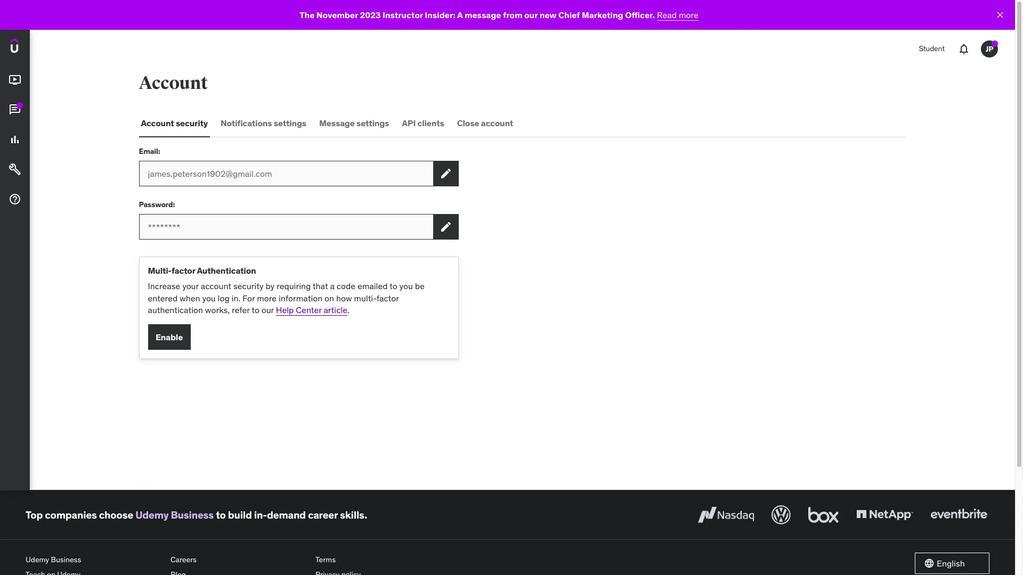 Task type: vqa. For each thing, say whether or not it's contained in the screenshot.
THE PURPOSE
no



Task type: locate. For each thing, give the bounding box(es) containing it.
1 horizontal spatial to
[[252, 305, 260, 316]]

to left the build
[[216, 509, 226, 522]]

1 vertical spatial you
[[202, 293, 216, 304]]

new
[[540, 9, 557, 20]]

account
[[481, 118, 514, 129], [201, 281, 231, 292]]

to down for
[[252, 305, 260, 316]]

2023
[[360, 9, 381, 20]]

0 vertical spatial account
[[481, 118, 514, 129]]

2 medium image from the top
[[9, 133, 21, 146]]

to right emailed
[[390, 281, 398, 292]]

0 horizontal spatial security
[[176, 118, 208, 129]]

account up account security
[[139, 72, 208, 94]]

information
[[279, 293, 323, 304]]

help
[[276, 305, 294, 316]]

jp
[[986, 44, 994, 54]]

jp link
[[978, 36, 1003, 62]]

settings inside message settings button
[[357, 118, 389, 129]]

more
[[679, 9, 699, 20], [257, 293, 277, 304]]

officer.
[[626, 9, 655, 20]]

1 horizontal spatial factor
[[377, 293, 399, 304]]

account for account security
[[141, 118, 174, 129]]

1 horizontal spatial security
[[234, 281, 264, 292]]

more right read on the right of page
[[679, 9, 699, 20]]

notifications settings
[[221, 118, 307, 129]]

refer
[[232, 305, 250, 316]]

0 horizontal spatial business
[[51, 556, 81, 565]]

3 medium image from the top
[[9, 163, 21, 176]]

settings right message
[[357, 118, 389, 129]]

.
[[348, 305, 350, 316]]

factor up your
[[172, 266, 195, 276]]

2 settings from the left
[[357, 118, 389, 129]]

udemy business link up careers
[[136, 509, 214, 522]]

business up careers
[[171, 509, 214, 522]]

udemy business
[[26, 556, 81, 565]]

api clients button
[[400, 111, 447, 137]]

our
[[525, 9, 538, 20], [262, 305, 274, 316]]

edit email image
[[440, 167, 453, 180]]

0 vertical spatial more
[[679, 9, 699, 20]]

authentication
[[148, 305, 203, 316]]

0 vertical spatial business
[[171, 509, 214, 522]]

udemy business link down choose
[[26, 554, 162, 568]]

0 horizontal spatial account
[[201, 281, 231, 292]]

companies
[[45, 509, 97, 522]]

2 vertical spatial to
[[216, 509, 226, 522]]

top
[[26, 509, 43, 522]]

0 vertical spatial account
[[139, 72, 208, 94]]

factor down emailed
[[377, 293, 399, 304]]

0 vertical spatial security
[[176, 118, 208, 129]]

more inside increase your account security by requiring that a code emailed to you be entered when you log in. for more information on how multi-factor authentication works, refer to our
[[257, 293, 277, 304]]

skills.
[[340, 509, 367, 522]]

settings right notifications
[[274, 118, 307, 129]]

center
[[296, 305, 322, 316]]

netapp image
[[855, 504, 916, 527]]

1 horizontal spatial udemy
[[136, 509, 169, 522]]

message
[[465, 9, 502, 20]]

log
[[218, 293, 230, 304]]

article
[[324, 305, 348, 316]]

0 horizontal spatial to
[[216, 509, 226, 522]]

security
[[176, 118, 208, 129], [234, 281, 264, 292]]

api clients
[[402, 118, 445, 129]]

box image
[[806, 504, 842, 527]]

a
[[458, 9, 463, 20]]

1 vertical spatial security
[[234, 281, 264, 292]]

udemy
[[136, 509, 169, 522], [26, 556, 49, 565]]

you up works,
[[202, 293, 216, 304]]

1 settings from the left
[[274, 118, 307, 129]]

business down companies
[[51, 556, 81, 565]]

demand
[[267, 509, 306, 522]]

account
[[139, 72, 208, 94], [141, 118, 174, 129]]

emailed
[[358, 281, 388, 292]]

factor
[[172, 266, 195, 276], [377, 293, 399, 304]]

message
[[319, 118, 355, 129]]

0 horizontal spatial more
[[257, 293, 277, 304]]

more down by
[[257, 293, 277, 304]]

settings
[[274, 118, 307, 129], [357, 118, 389, 129]]

0 vertical spatial udemy
[[136, 509, 169, 522]]

increase your account security by requiring that a code emailed to you be entered when you log in. for more information on how multi-factor authentication works, refer to our
[[148, 281, 425, 316]]

medium image
[[9, 104, 21, 116]]

requiring
[[277, 281, 311, 292]]

account right close
[[481, 118, 514, 129]]

account up log
[[201, 281, 231, 292]]

business
[[171, 509, 214, 522], [51, 556, 81, 565]]

to
[[390, 281, 398, 292], [252, 305, 260, 316], [216, 509, 226, 522]]

for
[[243, 293, 255, 304]]

in.
[[232, 293, 241, 304]]

account up email:
[[141, 118, 174, 129]]

udemy right choose
[[136, 509, 169, 522]]

help center article link
[[276, 305, 348, 316]]

1 horizontal spatial account
[[481, 118, 514, 129]]

multi-
[[148, 266, 172, 276]]

udemy down top
[[26, 556, 49, 565]]

settings for notifications settings
[[274, 118, 307, 129]]

be
[[415, 281, 425, 292]]

careers link
[[171, 554, 307, 568]]

api
[[402, 118, 416, 129]]

1 vertical spatial account
[[201, 281, 231, 292]]

the
[[300, 9, 315, 20]]

code
[[337, 281, 356, 292]]

enable button
[[148, 325, 191, 351]]

you left be
[[400, 281, 413, 292]]

2 horizontal spatial to
[[390, 281, 398, 292]]

from
[[503, 9, 523, 20]]

your
[[182, 281, 199, 292]]

our left new
[[525, 9, 538, 20]]

account inside increase your account security by requiring that a code emailed to you be entered when you log in. for more information on how multi-factor authentication works, refer to our
[[201, 281, 231, 292]]

factor inside increase your account security by requiring that a code emailed to you be entered when you log in. for more information on how multi-factor authentication works, refer to our
[[377, 293, 399, 304]]

our left help
[[262, 305, 274, 316]]

medium image
[[9, 74, 21, 86], [9, 133, 21, 146], [9, 163, 21, 176], [9, 193, 21, 206]]

0 vertical spatial our
[[525, 9, 538, 20]]

notifications
[[221, 118, 272, 129]]

close
[[457, 118, 480, 129]]

account for account
[[139, 72, 208, 94]]

careers
[[171, 556, 197, 565]]

read
[[658, 9, 677, 20]]

0 vertical spatial to
[[390, 281, 398, 292]]

1 vertical spatial more
[[257, 293, 277, 304]]

0 vertical spatial factor
[[172, 266, 195, 276]]

1 vertical spatial factor
[[377, 293, 399, 304]]

1 horizontal spatial settings
[[357, 118, 389, 129]]

student link
[[913, 36, 952, 62]]

0 vertical spatial you
[[400, 281, 413, 292]]

1 vertical spatial account
[[141, 118, 174, 129]]

0 horizontal spatial settings
[[274, 118, 307, 129]]

udemy business link
[[136, 509, 214, 522], [26, 554, 162, 568]]

close account
[[457, 118, 514, 129]]

account inside button
[[141, 118, 174, 129]]

0 horizontal spatial our
[[262, 305, 274, 316]]

you
[[400, 281, 413, 292], [202, 293, 216, 304]]

Email: text field
[[139, 161, 433, 187]]

1 vertical spatial our
[[262, 305, 274, 316]]

settings inside notifications settings button
[[274, 118, 307, 129]]

0 horizontal spatial udemy
[[26, 556, 49, 565]]



Task type: describe. For each thing, give the bounding box(es) containing it.
instructor
[[383, 9, 423, 20]]

by
[[266, 281, 275, 292]]

notifications settings button
[[219, 111, 309, 137]]

top companies choose udemy business to build in-demand career skills.
[[26, 509, 367, 522]]

that
[[313, 281, 328, 292]]

close image
[[996, 10, 1006, 20]]

4 medium image from the top
[[9, 193, 21, 206]]

Password: password field
[[139, 214, 433, 240]]

works,
[[205, 305, 230, 316]]

security inside button
[[176, 118, 208, 129]]

english
[[938, 559, 966, 569]]

clients
[[418, 118, 445, 129]]

0 vertical spatial udemy business link
[[136, 509, 214, 522]]

account inside button
[[481, 118, 514, 129]]

student
[[920, 44, 946, 53]]

enable
[[156, 332, 183, 343]]

1 horizontal spatial business
[[171, 509, 214, 522]]

november
[[317, 9, 358, 20]]

1 vertical spatial udemy business link
[[26, 554, 162, 568]]

0 horizontal spatial factor
[[172, 266, 195, 276]]

message settings
[[319, 118, 389, 129]]

security inside increase your account security by requiring that a code emailed to you be entered when you log in. for more information on how multi-factor authentication works, refer to our
[[234, 281, 264, 292]]

english button
[[916, 554, 990, 575]]

1 horizontal spatial you
[[400, 281, 413, 292]]

entered
[[148, 293, 178, 304]]

udemy image
[[11, 38, 59, 57]]

multi-factor authentication
[[148, 266, 256, 276]]

1 horizontal spatial our
[[525, 9, 538, 20]]

terms link
[[316, 554, 452, 568]]

multi-
[[354, 293, 377, 304]]

career
[[308, 509, 338, 522]]

settings for message settings
[[357, 118, 389, 129]]

edit password image
[[440, 221, 453, 234]]

password:
[[139, 200, 175, 209]]

1 vertical spatial business
[[51, 556, 81, 565]]

email:
[[139, 146, 160, 156]]

account security
[[141, 118, 208, 129]]

a
[[330, 281, 335, 292]]

when
[[180, 293, 200, 304]]

chief
[[559, 9, 580, 20]]

message settings button
[[317, 111, 392, 137]]

1 vertical spatial udemy
[[26, 556, 49, 565]]

insider:
[[425, 9, 456, 20]]

small image
[[925, 559, 935, 570]]

volkswagen image
[[770, 504, 794, 527]]

how
[[336, 293, 352, 304]]

in-
[[254, 509, 267, 522]]

choose
[[99, 509, 133, 522]]

help center article .
[[276, 305, 350, 316]]

nasdaq image
[[696, 504, 757, 527]]

marketing
[[582, 9, 624, 20]]

1 horizontal spatial more
[[679, 9, 699, 20]]

the november 2023 instructor insider: a message from our new chief marketing officer. read more
[[300, 9, 699, 20]]

on
[[325, 293, 334, 304]]

account security button
[[139, 111, 210, 137]]

notifications image
[[958, 43, 971, 55]]

0 horizontal spatial you
[[202, 293, 216, 304]]

you have alerts image
[[993, 41, 999, 47]]

terms
[[316, 556, 336, 565]]

our inside increase your account security by requiring that a code emailed to you be entered when you log in. for more information on how multi-factor authentication works, refer to our
[[262, 305, 274, 316]]

build
[[228, 509, 252, 522]]

eventbrite image
[[929, 504, 990, 527]]

authentication
[[197, 266, 256, 276]]

increase
[[148, 281, 180, 292]]

1 medium image from the top
[[9, 74, 21, 86]]

1 vertical spatial to
[[252, 305, 260, 316]]

close account button
[[455, 111, 516, 137]]



